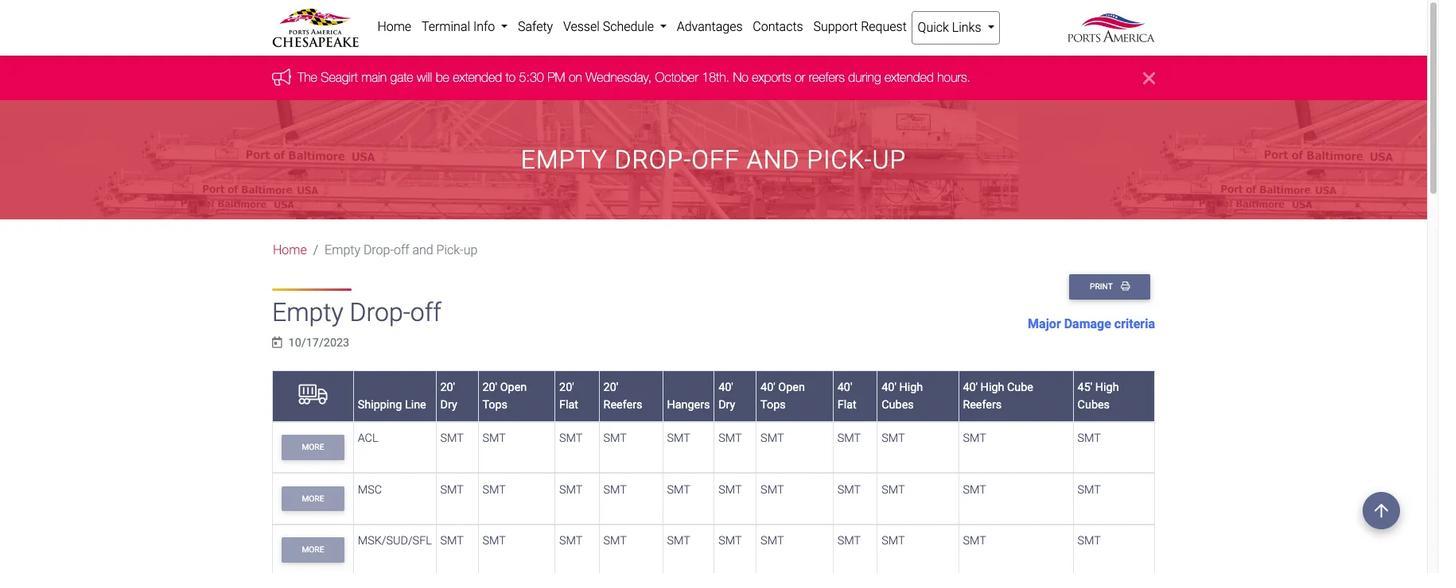 Task type: vqa. For each thing, say whether or not it's contained in the screenshot.
discharge
no



Task type: locate. For each thing, give the bounding box(es) containing it.
40' dry
[[719, 381, 736, 412]]

20' left 20' open tops
[[440, 381, 455, 395]]

40' inside 40' high cubes
[[882, 381, 897, 395]]

damage
[[1065, 317, 1112, 332]]

off
[[692, 145, 740, 175], [394, 243, 409, 258], [410, 298, 442, 328]]

2 dry from the left
[[719, 398, 736, 412]]

dry right hangers
[[719, 398, 736, 412]]

msk/sud/sfl
[[358, 535, 432, 549]]

0 vertical spatial off
[[692, 145, 740, 175]]

1 vertical spatial home link
[[273, 243, 307, 258]]

3 40' from the left
[[838, 381, 853, 395]]

1 vertical spatial drop-
[[364, 243, 394, 258]]

2 tops from the left
[[761, 398, 786, 412]]

high left cube
[[981, 381, 1005, 395]]

1 cubes from the left
[[882, 398, 914, 412]]

tops
[[483, 398, 508, 412], [761, 398, 786, 412]]

high inside 45' high cubes
[[1096, 381, 1119, 395]]

40' for 40' open tops
[[761, 381, 776, 395]]

40' left 40' open tops
[[719, 381, 734, 395]]

cubes for 45'
[[1078, 398, 1110, 412]]

bullhorn image
[[272, 68, 298, 86]]

high right 45' on the right of the page
[[1096, 381, 1119, 395]]

1 vertical spatial off
[[394, 243, 409, 258]]

2 open from the left
[[779, 381, 805, 395]]

reefers inside '40' high cube reefers'
[[963, 398, 1002, 412]]

acl
[[358, 432, 378, 446]]

info
[[473, 19, 495, 34]]

1 vertical spatial empty
[[325, 243, 360, 258]]

contacts
[[753, 19, 803, 34]]

0 horizontal spatial cubes
[[882, 398, 914, 412]]

3 high from the left
[[1096, 381, 1119, 395]]

cubes inside 40' high cubes
[[882, 398, 914, 412]]

1 horizontal spatial home link
[[372, 11, 417, 43]]

flat for 40' flat
[[838, 398, 857, 412]]

1 horizontal spatial off
[[410, 298, 442, 328]]

major damage criteria
[[1028, 317, 1156, 332]]

40' right 40' dry
[[761, 381, 776, 395]]

close image
[[1144, 69, 1156, 88]]

1 20' from the left
[[440, 381, 455, 395]]

dry for 20' dry
[[440, 398, 457, 412]]

40' inside '40' high cube reefers'
[[963, 381, 978, 395]]

20' for 20' dry
[[440, 381, 455, 395]]

up
[[873, 145, 907, 175], [464, 243, 478, 258]]

20' inside 20' flat
[[560, 381, 574, 395]]

0 horizontal spatial home link
[[273, 243, 307, 258]]

18th.
[[702, 70, 730, 85]]

4 20' from the left
[[604, 381, 619, 395]]

1 vertical spatial pick-
[[437, 243, 464, 258]]

1 horizontal spatial cubes
[[1078, 398, 1110, 412]]

20' flat
[[560, 381, 579, 412]]

flat for 20' flat
[[560, 398, 579, 412]]

1 flat from the left
[[560, 398, 579, 412]]

1 horizontal spatial tops
[[761, 398, 786, 412]]

home
[[378, 19, 412, 34], [273, 243, 307, 258]]

2 20' from the left
[[483, 381, 497, 395]]

40' inside 40' dry
[[719, 381, 734, 395]]

reefers
[[604, 398, 643, 412], [963, 398, 1002, 412]]

extended
[[453, 70, 502, 85], [885, 70, 934, 85]]

flat left 20' reefers
[[560, 398, 579, 412]]

40'
[[719, 381, 734, 395], [761, 381, 776, 395], [838, 381, 853, 395], [882, 381, 897, 395], [963, 381, 978, 395]]

extended left to
[[453, 70, 502, 85]]

0 vertical spatial up
[[873, 145, 907, 175]]

1 horizontal spatial empty drop-off and pick-up
[[521, 145, 907, 175]]

20' for 20' open tops
[[483, 381, 497, 395]]

1 horizontal spatial reefers
[[963, 398, 1002, 412]]

and
[[747, 145, 800, 175], [413, 243, 433, 258]]

support request
[[814, 19, 907, 34]]

2 horizontal spatial off
[[692, 145, 740, 175]]

october
[[655, 70, 699, 85]]

1 horizontal spatial open
[[779, 381, 805, 395]]

tops right 20' dry
[[483, 398, 508, 412]]

2 extended from the left
[[885, 70, 934, 85]]

go to top image
[[1363, 493, 1401, 530]]

0 horizontal spatial empty drop-off and pick-up
[[325, 243, 478, 258]]

0 horizontal spatial flat
[[560, 398, 579, 412]]

20' for 20' reefers
[[604, 381, 619, 395]]

flat left 40' high cubes
[[838, 398, 857, 412]]

3 20' from the left
[[560, 381, 574, 395]]

open for 20' open tops
[[500, 381, 527, 395]]

pick-
[[807, 145, 873, 175], [437, 243, 464, 258]]

1 horizontal spatial flat
[[838, 398, 857, 412]]

4 40' from the left
[[882, 381, 897, 395]]

40' for 40' dry
[[719, 381, 734, 395]]

5 40' from the left
[[963, 381, 978, 395]]

safety link
[[513, 11, 558, 43]]

wednesday,
[[586, 70, 652, 85]]

dry
[[440, 398, 457, 412], [719, 398, 736, 412]]

2 horizontal spatial high
[[1096, 381, 1119, 395]]

criteria
[[1115, 317, 1156, 332]]

2 40' from the left
[[761, 381, 776, 395]]

home link
[[372, 11, 417, 43], [273, 243, 307, 258]]

1 horizontal spatial dry
[[719, 398, 736, 412]]

20' inside 20' dry
[[440, 381, 455, 395]]

0 vertical spatial and
[[747, 145, 800, 175]]

high right 40' flat
[[900, 381, 923, 395]]

high inside 40' high cubes
[[900, 381, 923, 395]]

0 horizontal spatial reefers
[[604, 398, 643, 412]]

0 horizontal spatial high
[[900, 381, 923, 395]]

open
[[500, 381, 527, 395], [779, 381, 805, 395]]

20' inside 20' open tops
[[483, 381, 497, 395]]

2 flat from the left
[[838, 398, 857, 412]]

0 horizontal spatial extended
[[453, 70, 502, 85]]

the
[[298, 70, 317, 85]]

cubes right 40' flat
[[882, 398, 914, 412]]

quick links
[[918, 20, 985, 35]]

0 vertical spatial drop-
[[615, 145, 692, 175]]

1 horizontal spatial extended
[[885, 70, 934, 85]]

drop-
[[615, 145, 692, 175], [364, 243, 394, 258], [350, 298, 410, 328]]

tops right 40' dry
[[761, 398, 786, 412]]

0 horizontal spatial dry
[[440, 398, 457, 412]]

open left 40' flat
[[779, 381, 805, 395]]

terminal
[[422, 19, 470, 34]]

40' high cubes
[[882, 381, 923, 412]]

high
[[900, 381, 923, 395], [981, 381, 1005, 395], [1096, 381, 1119, 395]]

1 reefers from the left
[[604, 398, 643, 412]]

support request link
[[809, 11, 912, 43]]

cubes
[[882, 398, 914, 412], [1078, 398, 1110, 412]]

1 dry from the left
[[440, 398, 457, 412]]

5:30
[[519, 70, 544, 85]]

0 vertical spatial pick-
[[807, 145, 873, 175]]

hangers
[[667, 398, 710, 412]]

0 horizontal spatial pick-
[[437, 243, 464, 258]]

20' left 20' reefers
[[560, 381, 574, 395]]

20' right 20' flat
[[604, 381, 619, 395]]

flat
[[560, 398, 579, 412], [838, 398, 857, 412]]

dry right line
[[440, 398, 457, 412]]

1 horizontal spatial pick-
[[807, 145, 873, 175]]

20' right 20' dry
[[483, 381, 497, 395]]

2 high from the left
[[981, 381, 1005, 395]]

1 horizontal spatial up
[[873, 145, 907, 175]]

1 horizontal spatial high
[[981, 381, 1005, 395]]

1 vertical spatial empty drop-off and pick-up
[[325, 243, 478, 258]]

0 horizontal spatial and
[[413, 243, 433, 258]]

40' inside 40' open tops
[[761, 381, 776, 395]]

20' inside 20' reefers
[[604, 381, 619, 395]]

0 horizontal spatial open
[[500, 381, 527, 395]]

main
[[362, 70, 387, 85]]

2 vertical spatial off
[[410, 298, 442, 328]]

1 vertical spatial home
[[273, 243, 307, 258]]

tops inside 20' open tops
[[483, 398, 508, 412]]

1 vertical spatial up
[[464, 243, 478, 258]]

extended right during
[[885, 70, 934, 85]]

0 vertical spatial home link
[[372, 11, 417, 43]]

1 high from the left
[[900, 381, 923, 395]]

1 horizontal spatial and
[[747, 145, 800, 175]]

on
[[569, 70, 582, 85]]

1 open from the left
[[500, 381, 527, 395]]

2 cubes from the left
[[1078, 398, 1110, 412]]

calendar day image
[[272, 337, 282, 349]]

seagirt
[[321, 70, 358, 85]]

2 reefers from the left
[[963, 398, 1002, 412]]

1 40' from the left
[[719, 381, 734, 395]]

open inside 40' open tops
[[779, 381, 805, 395]]

or
[[795, 70, 806, 85]]

terminal info
[[422, 19, 498, 34]]

open inside 20' open tops
[[500, 381, 527, 395]]

cubes down 45' on the right of the page
[[1078, 398, 1110, 412]]

1 tops from the left
[[483, 398, 508, 412]]

cubes inside 45' high cubes
[[1078, 398, 1110, 412]]

tops inside 40' open tops
[[761, 398, 786, 412]]

1 extended from the left
[[453, 70, 502, 85]]

dry for 40' dry
[[719, 398, 736, 412]]

40' for 40' high cubes
[[882, 381, 897, 395]]

during
[[849, 70, 881, 85]]

high inside '40' high cube reefers'
[[981, 381, 1005, 395]]

40' right 40' flat
[[882, 381, 897, 395]]

open left 20' flat
[[500, 381, 527, 395]]

smt
[[440, 432, 464, 446], [483, 432, 506, 446], [560, 432, 583, 446], [604, 432, 627, 446], [667, 432, 691, 446], [719, 432, 742, 446], [761, 432, 784, 446], [838, 432, 861, 446], [882, 432, 905, 446], [963, 432, 987, 446], [1078, 432, 1101, 446], [440, 484, 464, 497], [483, 484, 506, 497], [560, 484, 583, 497], [604, 484, 627, 497], [667, 484, 691, 497], [719, 484, 742, 497], [761, 484, 784, 497], [838, 484, 861, 497], [882, 484, 905, 497], [963, 484, 987, 497], [1078, 484, 1101, 497], [440, 535, 464, 549], [483, 535, 506, 549], [560, 535, 583, 549], [604, 535, 627, 549], [667, 535, 691, 549], [719, 535, 742, 549], [761, 535, 784, 549], [838, 535, 861, 549], [882, 535, 905, 549], [963, 535, 987, 549], [1078, 535, 1101, 549]]

40' left cube
[[963, 381, 978, 395]]

20'
[[440, 381, 455, 395], [483, 381, 497, 395], [560, 381, 574, 395], [604, 381, 619, 395]]

shipping
[[358, 398, 402, 412]]

empty drop-off
[[272, 298, 442, 328]]

40' inside 40' flat
[[838, 381, 853, 395]]

0 vertical spatial empty drop-off and pick-up
[[521, 145, 907, 175]]

empty
[[521, 145, 608, 175], [325, 243, 360, 258], [272, 298, 344, 328]]

40' left 40' high cubes
[[838, 381, 853, 395]]

the seagirt main gate will be extended to 5:30 pm on wednesday, october 18th.  no exports or reefers during extended hours. link
[[298, 70, 971, 85]]

0 horizontal spatial off
[[394, 243, 409, 258]]

msc
[[358, 484, 382, 497]]

the seagirt main gate will be extended to 5:30 pm on wednesday, october 18th.  no exports or reefers during extended hours.
[[298, 70, 971, 85]]

0 horizontal spatial tops
[[483, 398, 508, 412]]

empty drop-off and pick-up
[[521, 145, 907, 175], [325, 243, 478, 258]]

1 horizontal spatial home
[[378, 19, 412, 34]]



Task type: describe. For each thing, give the bounding box(es) containing it.
pm
[[548, 70, 565, 85]]

40' high cube reefers
[[963, 381, 1034, 412]]

high for 40' high cube reefers
[[981, 381, 1005, 395]]

quick
[[918, 20, 949, 35]]

20' reefers
[[604, 381, 643, 412]]

terminal info link
[[417, 11, 513, 43]]

40' flat
[[838, 381, 857, 412]]

major
[[1028, 317, 1061, 332]]

print
[[1090, 282, 1115, 292]]

will
[[417, 70, 432, 85]]

hours.
[[938, 70, 971, 85]]

safety
[[518, 19, 553, 34]]

0 vertical spatial home
[[378, 19, 412, 34]]

links
[[952, 20, 982, 35]]

be
[[436, 70, 450, 85]]

open for 40' open tops
[[779, 381, 805, 395]]

major damage criteria link
[[1028, 315, 1156, 334]]

quick links link
[[912, 11, 1000, 45]]

10/17/2023
[[289, 336, 349, 350]]

gate
[[390, 70, 413, 85]]

print image
[[1121, 282, 1130, 291]]

45'
[[1078, 381, 1093, 395]]

shipping line
[[358, 398, 426, 412]]

cube
[[1007, 381, 1034, 395]]

40' for 40' flat
[[838, 381, 853, 395]]

line
[[405, 398, 426, 412]]

advantages link
[[672, 11, 748, 43]]

cubes for 40'
[[882, 398, 914, 412]]

20' dry
[[440, 381, 457, 412]]

advantages
[[677, 19, 743, 34]]

no
[[733, 70, 749, 85]]

20' open tops
[[483, 381, 527, 412]]

2 vertical spatial empty
[[272, 298, 344, 328]]

contacts link
[[748, 11, 809, 43]]

request
[[861, 19, 907, 34]]

45' high cubes
[[1078, 381, 1119, 412]]

support
[[814, 19, 858, 34]]

print link
[[1070, 275, 1151, 300]]

tops for 20'
[[483, 398, 508, 412]]

20' for 20' flat
[[560, 381, 574, 395]]

0 horizontal spatial home
[[273, 243, 307, 258]]

40' for 40' high cube reefers
[[963, 381, 978, 395]]

exports
[[752, 70, 792, 85]]

schedule
[[603, 19, 654, 34]]

vessel schedule link
[[558, 11, 672, 43]]

vessel schedule
[[563, 19, 657, 34]]

reefers
[[809, 70, 845, 85]]

the seagirt main gate will be extended to 5:30 pm on wednesday, october 18th.  no exports or reefers during extended hours. alert
[[0, 56, 1428, 101]]

0 vertical spatial empty
[[521, 145, 608, 175]]

2 vertical spatial drop-
[[350, 298, 410, 328]]

high for 40' high cubes
[[900, 381, 923, 395]]

1 vertical spatial and
[[413, 243, 433, 258]]

high for 45' high cubes
[[1096, 381, 1119, 395]]

to
[[506, 70, 516, 85]]

vessel
[[563, 19, 600, 34]]

40' open tops
[[761, 381, 805, 412]]

0 horizontal spatial up
[[464, 243, 478, 258]]

tops for 40'
[[761, 398, 786, 412]]



